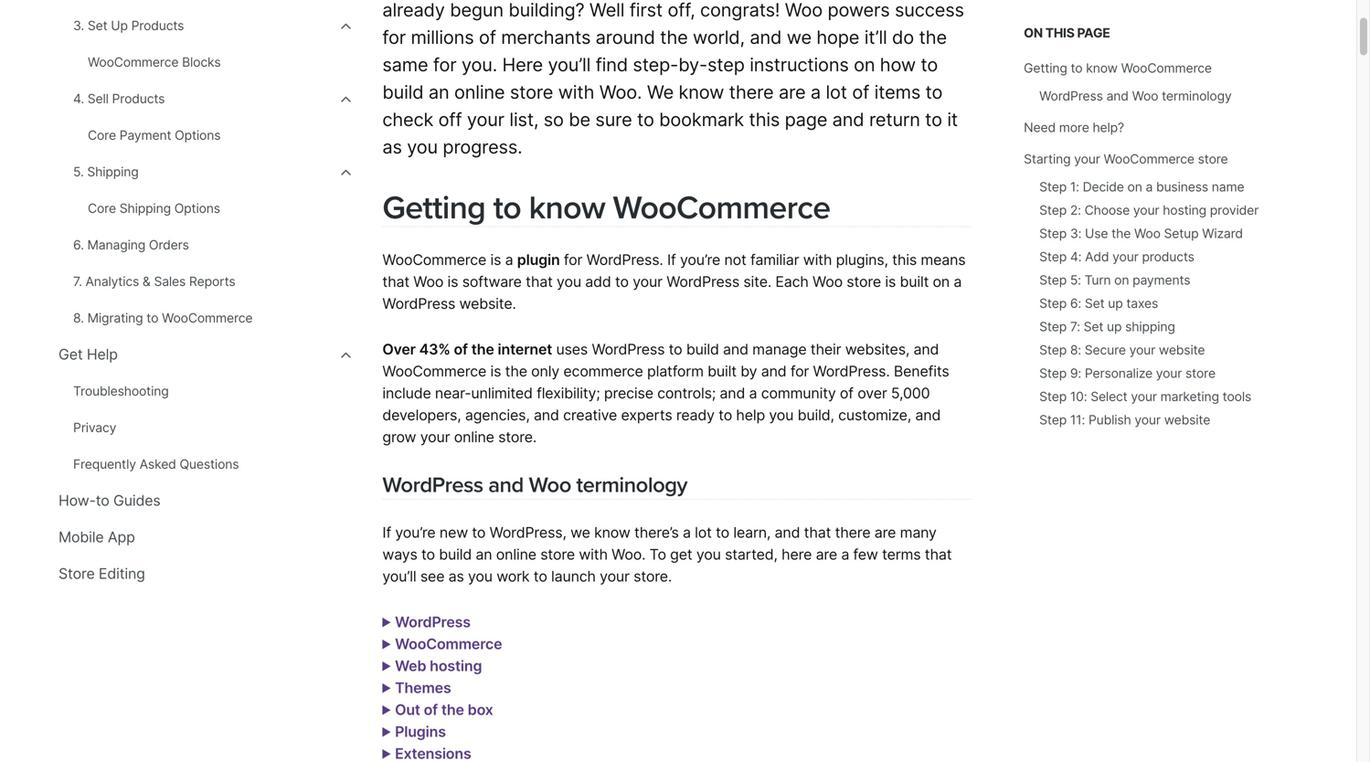 Task type: describe. For each thing, give the bounding box(es) containing it.
and up the help?
[[1106, 88, 1129, 104]]

store editing link
[[58, 564, 339, 584]]

know inside if you're new to wordpress, we know there's a lot to learn, and that there are many ways to build an online store with woo. to get you started, here are a few terms that you'll see as you work to launch your store.
[[594, 524, 630, 542]]

and up benefits
[[914, 340, 939, 358]]

step 1: decide on a business name link
[[1039, 179, 1244, 195]]

6. managing orders link
[[73, 235, 339, 255]]

out of the box a tech term that describes functionality that comes standard when you install a piece of software.
[[382, 701, 958, 762]]

online inside woocommerce woo is a plugin that allows you to add ecommerce (an online store) to your wordpress website.
[[750, 657, 791, 675]]

8. migrating to woocommerce link
[[73, 308, 339, 328]]

wordpress,
[[490, 524, 566, 542]]

0 vertical spatial this
[[1045, 25, 1074, 41]]

built inside for wordpress. if you're not familiar with plugins, this means that woo is software that you add to your wordpress site. each woo store is built on a wordpress website.
[[900, 273, 929, 291]]

how-to guides link
[[58, 491, 339, 511]]

shipping for core
[[119, 201, 171, 216]]

term
[[430, 723, 461, 741]]

each
[[775, 273, 809, 291]]

lot
[[695, 524, 712, 542]]

wordpress up new
[[382, 472, 483, 498]]

4:
[[1070, 249, 1082, 265]]

community
[[761, 384, 836, 402]]

step 3: use the woo setup wizard link
[[1039, 226, 1243, 241]]

wordpress and woo terminology for the wordpress and woo terminology link to the left
[[382, 472, 687, 498]]

uses wordpress to build and manage their websites, and woocommerce is the only ecommerce platform built by and for wordpress. benefits include near-unlimited flexibility; precise controls; and a community of over 5,000 developers, agencies, and creative experts ready to help you build, customize, and grow your online store.
[[382, 340, 949, 446]]

that inside woocommerce woo is a plugin that allows you to add ecommerce (an online store) to your wordpress website.
[[488, 657, 515, 675]]

not
[[724, 251, 746, 269]]

wordpress down not
[[666, 273, 739, 291]]

there
[[835, 524, 871, 542]]

agencies,
[[465, 406, 530, 424]]

store inside for wordpress. if you're not familiar with plugins, this means that woo is software that you add to your wordpress site. each woo store is built on a wordpress website.
[[847, 273, 881, 291]]

10 step from the top
[[1039, 389, 1067, 404]]

taxes
[[1126, 296, 1158, 311]]

online inside 'uses wordpress to build and manage their websites, and woocommerce is the only ecommerce platform built by and for wordpress. benefits include near-unlimited flexibility; precise controls; and a community of over 5,000 developers, agencies, and creative experts ready to help you build, customize, and grow your online store.'
[[454, 428, 494, 446]]

an inside if you're new to wordpress, we know there's a lot to learn, and that there are many ways to build an online store with woo. to get you started, here are a few terms that you'll see as you work to launch your store.
[[476, 546, 492, 564]]

is,
[[459, 635, 474, 653]]

orders
[[149, 237, 189, 253]]

websites.
[[801, 679, 866, 697]]

an inside wordpress wordpress is, fundamentally, an online publishing platform. it can be used as open- source software, or software as a service.
[[581, 635, 598, 653]]

page
[[1077, 25, 1110, 41]]

or
[[500, 657, 513, 675]]

can
[[796, 635, 821, 653]]

online inside if you're new to wordpress, we know there's a lot to learn, and that there are many ways to build an online store with woo. to get you started, here are a few terms that you'll see as you work to launch your store.
[[496, 546, 536, 564]]

0 vertical spatial website
[[1159, 342, 1205, 358]]

over
[[858, 384, 887, 402]]

5.
[[73, 164, 84, 180]]

3. set up products
[[73, 18, 184, 33]]

you inside out of the box a tech term that describes functionality that comes standard when you install a piece of software.
[[838, 723, 863, 741]]

getting for right the getting to know woocommerce link
[[1024, 60, 1067, 76]]

store. inside if you're new to wordpress, we know there's a lot to learn, and that there are many ways to build an online store with woo. to get you started, here are a few terms that you'll see as you work to launch your store.
[[634, 568, 672, 585]]

personalize
[[1085, 366, 1153, 381]]

store up name
[[1198, 151, 1228, 167]]

woocommerce up not
[[613, 189, 830, 227]]

by inside 'uses wordpress to build and manage their websites, and woocommerce is the only ecommerce platform built by and for wordpress. benefits include near-unlimited flexibility; precise controls; and a community of over 5,000 developers, agencies, and creative experts ready to help you build, customize, and grow your online store.'
[[741, 362, 757, 380]]

for inside for wordpress. if you're not familiar with plugins, this means that woo is software that you add to your wordpress site. each woo store is built on a wordpress website.
[[564, 251, 582, 269]]

and up wordpress,
[[488, 472, 524, 498]]

tools
[[1223, 389, 1251, 404]]

a left lot
[[683, 524, 691, 542]]

managing
[[87, 237, 145, 253]]

woocommerce up 43%
[[382, 251, 486, 269]]

grow
[[382, 428, 416, 446]]

means
[[921, 251, 966, 269]]

and inside the web hosting a web hosting service provides storage space and access for websites. this is where your store will live on the internet.
[[698, 679, 723, 697]]

woo inside step 1: decide on a business name step 2: choose your hosting provider step 3: use the woo setup wizard step 4: add your products step 5: turn on payments step 6: set up taxes step 7: set up shipping step 8: secure your website step 9: personalize your store step 10: select your marketing tools step 11: publish your website
[[1134, 226, 1161, 241]]

0 vertical spatial plugin
[[517, 251, 560, 269]]

be
[[825, 635, 842, 653]]

up
[[111, 18, 128, 33]]

wordpress up is,
[[395, 613, 471, 631]]

woo inside woocommerce woo is a plugin that allows you to add ecommerce (an online store) to your wordpress website.
[[382, 657, 412, 675]]

software inside for wordpress. if you're not familiar with plugins, this means that woo is software that you add to your wordpress site. each woo store is built on a wordpress website.
[[462, 273, 522, 291]]

a inside out of the box a tech term that describes functionality that comes standard when you install a piece of software.
[[910, 723, 918, 741]]

decided
[[822, 701, 877, 719]]

a inside woocommerce woo is a plugin that allows you to add ecommerce (an online store) to your wordpress website.
[[431, 657, 439, 675]]

0 vertical spatial know
[[1086, 60, 1118, 76]]

products
[[1142, 249, 1194, 265]]

6 step from the top
[[1039, 296, 1067, 311]]

2 step from the top
[[1039, 202, 1067, 218]]

themes themes dictate the appearance of your website. some elements decided by themes are homepage layout, typography, and menu location.
[[382, 679, 952, 741]]

a inside wordpress wordpress is, fundamentally, an online publishing platform. it can be used as open- source software, or software as a service.
[[600, 657, 608, 675]]

your inside for wordpress. if you're not familiar with plugins, this means that woo is software that you add to your wordpress site. each woo store is built on a wordpress website.
[[633, 273, 663, 291]]

unlimited
[[471, 384, 533, 402]]

we
[[570, 524, 590, 542]]

and down 5,000 on the right
[[915, 406, 941, 424]]

open-
[[902, 635, 943, 653]]

woo up starting your woocommerce store
[[1132, 88, 1158, 104]]

turn
[[1085, 272, 1111, 288]]

0 vertical spatial terminology
[[1162, 88, 1232, 104]]

more
[[1059, 120, 1089, 135]]

0 vertical spatial getting to know woocommerce
[[1024, 60, 1212, 76]]

to inside for wordpress. if you're not familiar with plugins, this means that woo is software that you add to your wordpress site. each woo store is built on a wordpress website.
[[615, 273, 629, 291]]

troubleshooting
[[73, 383, 169, 399]]

step 9: personalize your store link
[[1039, 366, 1216, 381]]

1 vertical spatial products
[[112, 91, 165, 106]]

mobile
[[58, 528, 104, 546]]

help
[[87, 345, 118, 363]]

8:
[[1070, 342, 1081, 358]]

ecommerce inside 'uses wordpress to build and manage their websites, and woocommerce is the only ecommerce platform built by and for wordpress. benefits include near-unlimited flexibility; precise controls; and a community of over 5,000 developers, agencies, and creative experts ready to help you build, customize, and grow your online store.'
[[563, 362, 643, 380]]

that left comes
[[653, 723, 680, 741]]

platform
[[647, 362, 704, 380]]

store)
[[795, 657, 834, 675]]

install
[[867, 723, 906, 741]]

web
[[396, 679, 425, 697]]

as inside if you're new to wordpress, we know there's a lot to learn, and that there are many ways to build an online store with woo. to get you started, here are a few terms that you'll see as you work to launch your store.
[[448, 568, 464, 585]]

and down manage
[[761, 362, 786, 380]]

out
[[395, 701, 420, 719]]

and left manage
[[723, 340, 748, 358]]

only
[[531, 362, 559, 380]]

secure
[[1085, 342, 1126, 358]]

5. shipping link
[[73, 162, 339, 182]]

reports
[[189, 274, 235, 289]]

woocommerce down "3. set up products"
[[88, 54, 179, 70]]

a up internet
[[505, 251, 513, 269]]

woo down woocommerce is a plugin
[[413, 273, 443, 291]]

3 step from the top
[[1039, 226, 1067, 241]]

a inside out of the box a tech term that describes functionality that comes standard when you install a piece of software.
[[382, 723, 392, 741]]

43%
[[419, 340, 450, 358]]

wordpress up need more help?
[[1039, 88, 1103, 104]]

setup
[[1164, 226, 1199, 241]]

if you're new to wordpress, we know there's a lot to learn, and that there are many ways to build an online store with woo. to get you started, here are a few terms that you'll see as you work to launch your store.
[[382, 524, 952, 585]]

appearance
[[518, 701, 598, 719]]

store inside step 1: decide on a business name step 2: choose your hosting provider step 3: use the woo setup wizard step 4: add your products step 5: turn on payments step 6: set up taxes step 7: set up shipping step 8: secure your website step 9: personalize your store step 10: select your marketing tools step 11: publish your website
[[1185, 366, 1216, 381]]

a inside for wordpress. if you're not familiar with plugins, this means that woo is software that you add to your wordpress site. each woo store is built on a wordpress website.
[[954, 273, 962, 291]]

functionality
[[566, 723, 649, 741]]

that up internet
[[526, 273, 553, 291]]

on inside the web hosting a web hosting service provides storage space and access for websites. this is where your store will live on the internet.
[[507, 701, 524, 719]]

wordpress inside 'uses wordpress to build and manage their websites, and woocommerce is the only ecommerce platform built by and for wordpress. benefits include near-unlimited flexibility; precise controls; and a community of over 5,000 developers, agencies, and creative experts ready to help you build, customize, and grow your online store.'
[[592, 340, 665, 358]]

of down tech
[[382, 745, 396, 762]]

service.
[[612, 657, 665, 675]]

questions
[[180, 457, 239, 472]]

11 step from the top
[[1039, 412, 1067, 428]]

3. set up products link
[[73, 16, 339, 36]]

your inside the web hosting a web hosting service provides storage space and access for websites. this is where your store will live on the internet.
[[382, 701, 412, 719]]

2 vertical spatial hosting
[[429, 679, 479, 697]]

privacy
[[73, 420, 116, 436]]

1 horizontal spatial wordpress and woo terminology link
[[1039, 88, 1232, 104]]

location.
[[688, 723, 745, 741]]

use
[[1085, 226, 1108, 241]]

it
[[783, 635, 792, 653]]

internet.
[[554, 701, 610, 719]]

store. inside 'uses wordpress to build and manage their websites, and woocommerce is the only ecommerce platform built by and for wordpress. benefits include near-unlimited flexibility; precise controls; and a community of over 5,000 developers, agencies, and creative experts ready to help you build, customize, and grow your online store.'
[[498, 428, 537, 446]]

store inside the web hosting a web hosting service provides storage space and access for websites. this is where your store will live on the internet.
[[416, 701, 451, 719]]

of right the out
[[424, 701, 438, 719]]

0 vertical spatial products
[[131, 18, 184, 33]]

with inside if you're new to wordpress, we know there's a lot to learn, and that there are many ways to build an online store with woo. to get you started, here are a few terms that you'll see as you work to launch your store.
[[579, 546, 608, 564]]

a inside step 1: decide on a business name step 2: choose your hosting provider step 3: use the woo setup wizard step 4: add your products step 5: turn on payments step 6: set up taxes step 7: set up shipping step 8: secure your website step 9: personalize your store step 10: select your marketing tools step 11: publish your website
[[1146, 179, 1153, 195]]

plugins,
[[836, 251, 888, 269]]

standard
[[733, 723, 793, 741]]

and inside if you're new to wordpress, we know there's a lot to learn, and that there are many ways to build an online store with woo. to get you started, here are a few terms that you'll see as you work to launch your store.
[[775, 524, 800, 542]]

woocommerce inside woocommerce woo is a plugin that allows you to add ecommerce (an online store) to your wordpress website.
[[395, 635, 502, 653]]

on this page
[[1024, 25, 1110, 41]]

woo right each at the right top of page
[[813, 273, 843, 291]]

woocommerce up the help?
[[1121, 60, 1212, 76]]

step 10: select your marketing tools link
[[1039, 389, 1251, 404]]

of inside 'uses wordpress to build and manage their websites, and woocommerce is the only ecommerce platform built by and for wordpress. benefits include near-unlimited flexibility; precise controls; and a community of over 5,000 developers, agencies, and creative experts ready to help you build, customize, and grow your online store.'
[[840, 384, 854, 402]]

allows
[[519, 657, 561, 675]]

that down many on the right
[[925, 546, 952, 564]]

learn,
[[733, 524, 771, 542]]

2 vertical spatial set
[[1084, 319, 1103, 335]]

if inside for wordpress. if you're not familiar with plugins, this means that woo is software that you add to your wordpress site. each woo store is built on a wordpress website.
[[667, 251, 676, 269]]

1 horizontal spatial as
[[581, 657, 596, 675]]

your inside if you're new to wordpress, we know there's a lot to learn, and that there are many ways to build an online store with woo. to get you started, here are a few terms that you'll see as you work to launch your store.
[[600, 568, 630, 585]]

payments
[[1133, 272, 1190, 288]]

with inside for wordpress. if you're not familiar with plugins, this means that woo is software that you add to your wordpress site. each woo store is built on a wordpress website.
[[803, 251, 832, 269]]

on down step 4: add your products link
[[1114, 272, 1129, 288]]

build inside 'uses wordpress to build and manage their websites, and woocommerce is the only ecommerce platform built by and for wordpress. benefits include near-unlimited flexibility; precise controls; and a community of over 5,000 developers, agencies, and creative experts ready to help you build, customize, and grow your online store.'
[[686, 340, 719, 358]]

and down flexibility; on the left bottom of the page
[[534, 406, 559, 424]]

starting your woocommerce store
[[1024, 151, 1228, 167]]

1 vertical spatial website
[[1164, 412, 1210, 428]]

9 step from the top
[[1039, 366, 1067, 381]]

sell
[[88, 91, 109, 106]]

your inside 'themes themes dictate the appearance of your website. some elements decided by themes are homepage layout, typography, and menu location.'
[[619, 701, 649, 719]]

1 vertical spatial set
[[1085, 296, 1105, 311]]

of inside 'themes themes dictate the appearance of your website. some elements decided by themes are homepage layout, typography, and menu location.'
[[602, 701, 616, 719]]

you left work
[[468, 568, 493, 585]]

wizard
[[1202, 226, 1243, 241]]

software,
[[432, 657, 496, 675]]

you're inside for wordpress. if you're not familiar with plugins, this means that woo is software that you add to your wordpress site. each woo store is built on a wordpress website.
[[680, 251, 720, 269]]

store editing
[[58, 565, 145, 583]]

wordpress inside woocommerce woo is a plugin that allows you to add ecommerce (an online store) to your wordpress website.
[[890, 657, 963, 675]]

service
[[483, 679, 532, 697]]

1 vertical spatial know
[[529, 189, 605, 227]]

web hosting a web hosting service provides storage space and access for websites. this is where your store will live on the internet.
[[382, 657, 959, 719]]

wordpress and woo terminology for the right the wordpress and woo terminology link
[[1039, 88, 1232, 104]]

that up here
[[804, 524, 831, 542]]

1:
[[1070, 179, 1079, 195]]

by inside 'themes themes dictate the appearance of your website. some elements decided by themes are homepage layout, typography, and menu location.'
[[881, 701, 898, 719]]

you inside 'uses wordpress to build and manage their websites, and woocommerce is the only ecommerce platform built by and for wordpress. benefits include near-unlimited flexibility; precise controls; and a community of over 5,000 developers, agencies, and creative experts ready to help you build, customize, and grow your online store.'
[[769, 406, 794, 424]]



Task type: locate. For each thing, give the bounding box(es) containing it.
0 horizontal spatial are
[[382, 723, 404, 741]]

7. analytics & sales reports
[[73, 274, 235, 289]]

1 vertical spatial for
[[790, 362, 809, 380]]

step left 5:
[[1039, 272, 1067, 288]]

1 horizontal spatial by
[[881, 701, 898, 719]]

hosting down software,
[[429, 679, 479, 697]]

options down 4. sell products link on the left
[[175, 127, 221, 143]]

0 horizontal spatial getting to know woocommerce link
[[382, 189, 830, 227]]

shipping right 5. at the left of page
[[87, 164, 139, 180]]

4.
[[73, 91, 84, 106]]

and left "menu"
[[617, 723, 643, 741]]

build up platform
[[686, 340, 719, 358]]

0 vertical spatial you're
[[680, 251, 720, 269]]

shipping for 5.
[[87, 164, 139, 180]]

2 vertical spatial website.
[[653, 701, 710, 719]]

shipping up 6. managing orders on the top of the page
[[119, 201, 171, 216]]

0 vertical spatial software
[[462, 273, 522, 291]]

that up service
[[488, 657, 515, 675]]

woocommerce down 7. analytics & sales reports link
[[162, 310, 253, 326]]

0 vertical spatial an
[[476, 546, 492, 564]]

you up uses
[[557, 273, 581, 291]]

0 horizontal spatial store.
[[498, 428, 537, 446]]

plugin down is,
[[443, 657, 484, 675]]

8.
[[73, 310, 84, 326]]

1 vertical spatial built
[[708, 362, 737, 380]]

that
[[382, 273, 409, 291], [526, 273, 553, 291], [804, 524, 831, 542], [925, 546, 952, 564], [488, 657, 515, 675], [465, 723, 492, 741], [653, 723, 680, 741]]

0 horizontal spatial with
[[579, 546, 608, 564]]

website. inside for wordpress. if you're not familiar with plugins, this means that woo is software that you add to your wordpress site. each woo store is built on a wordpress website.
[[459, 295, 516, 313]]

plugin
[[517, 251, 560, 269], [443, 657, 484, 675]]

wordpress and woo terminology link
[[1039, 88, 1232, 104], [382, 472, 687, 498]]

core payment options link
[[88, 125, 339, 145]]

0 vertical spatial by
[[741, 362, 757, 380]]

1 vertical spatial build
[[439, 546, 472, 564]]

will
[[455, 701, 476, 719]]

build down new
[[439, 546, 472, 564]]

your inside woocommerce woo is a plugin that allows you to add ecommerce (an online store) to your wordpress website.
[[856, 657, 886, 675]]

if up ways
[[382, 524, 391, 542]]

website. down woocommerce is a plugin
[[459, 295, 516, 313]]

0 vertical spatial website.
[[459, 295, 516, 313]]

mobile app
[[58, 528, 135, 546]]

over 43% of the internet
[[382, 340, 552, 358]]

store inside if you're new to wordpress, we know there's a lot to learn, and that there are many ways to build an online store with woo. to get you started, here are a few terms that you'll see as you work to launch your store.
[[540, 546, 575, 564]]

add
[[1085, 249, 1109, 265]]

0 vertical spatial up
[[1108, 296, 1123, 311]]

1 vertical spatial an
[[581, 635, 598, 653]]

provider
[[1210, 202, 1259, 218]]

store. down to
[[634, 568, 672, 585]]

2 vertical spatial know
[[594, 524, 630, 542]]

store
[[58, 565, 95, 583]]

0 vertical spatial are
[[874, 524, 896, 542]]

step left 2:
[[1039, 202, 1067, 218]]

web
[[395, 657, 426, 675]]

hosting down is,
[[430, 657, 482, 675]]

get help
[[58, 345, 118, 363]]

website. down "web"
[[382, 679, 439, 697]]

are down the out
[[382, 723, 404, 741]]

online down it at right
[[750, 657, 791, 675]]

a inside the web hosting a web hosting service provides storage space and access for websites. this is where your store will live on the internet.
[[382, 679, 392, 697]]

get
[[670, 546, 692, 564]]

if inside if you're new to wordpress, we know there's a lot to learn, and that there are many ways to build an online store with woo. to get you started, here are a few terms that you'll see as you work to launch your store.
[[382, 524, 391, 542]]

1 vertical spatial getting
[[382, 189, 485, 227]]

woocommerce blocks
[[88, 54, 221, 70]]

you'll
[[382, 568, 416, 585]]

set right 7: at the right
[[1084, 319, 1103, 335]]

build inside if you're new to wordpress, we know there's a lot to learn, and that there are many ways to build an online store with woo. to get you started, here are a few terms that you'll see as you work to launch your store.
[[439, 546, 472, 564]]

2 core from the top
[[88, 201, 116, 216]]

is inside the web hosting a web hosting service provides storage space and access for websites. this is where your store will live on the internet.
[[902, 679, 913, 697]]

wordpress up 43%
[[382, 295, 455, 313]]

is inside woocommerce woo is a plugin that allows you to add ecommerce (an online store) to your wordpress website.
[[416, 657, 427, 675]]

up down 'step 5: turn on payments' link
[[1108, 296, 1123, 311]]

the inside out of the box a tech term that describes functionality that comes standard when you install a piece of software.
[[441, 701, 464, 719]]

sales
[[154, 274, 186, 289]]

0 vertical spatial shipping
[[87, 164, 139, 180]]

0 vertical spatial wordpress and woo terminology link
[[1039, 88, 1232, 104]]

1 horizontal spatial if
[[667, 251, 676, 269]]

wordpress up "web"
[[382, 635, 455, 653]]

you're inside if you're new to wordpress, we know there's a lot to learn, and that there are many ways to build an online store with woo. to get you started, here are a few terms that you'll see as you work to launch your store.
[[395, 524, 436, 542]]

0 vertical spatial wordpress.
[[586, 251, 663, 269]]

asked
[[140, 457, 176, 472]]

box
[[468, 701, 493, 719]]

a
[[382, 679, 392, 697], [382, 723, 392, 741]]

0 vertical spatial a
[[382, 679, 392, 697]]

website. inside 'themes themes dictate the appearance of your website. some elements decided by themes are homepage layout, typography, and menu location.'
[[653, 701, 710, 719]]

ready
[[676, 406, 715, 424]]

products up woocommerce blocks
[[131, 18, 184, 33]]

0 vertical spatial themes
[[395, 679, 451, 697]]

1 vertical spatial add
[[611, 657, 637, 675]]

that down box
[[465, 723, 492, 741]]

migrating
[[87, 310, 143, 326]]

1 step from the top
[[1039, 179, 1067, 195]]

is
[[490, 251, 501, 269], [447, 273, 458, 291], [885, 273, 896, 291], [490, 362, 501, 380], [416, 657, 427, 675], [902, 679, 913, 697]]

built inside 'uses wordpress to build and manage their websites, and woocommerce is the only ecommerce platform built by and for wordpress. benefits include near-unlimited flexibility; precise controls; and a community of over 5,000 developers, agencies, and creative experts ready to help you build, customize, and grow your online store.'
[[708, 362, 737, 380]]

step 8: secure your website link
[[1039, 342, 1205, 358]]

1 vertical spatial getting to know woocommerce
[[382, 189, 830, 227]]

ecommerce down publishing
[[641, 657, 721, 675]]

mobile app link
[[58, 527, 339, 547]]

woocommerce inside 'uses wordpress to build and manage their websites, and woocommerce is the only ecommerce platform built by and for wordpress. benefits include near-unlimited flexibility; precise controls; and a community of over 5,000 developers, agencies, and creative experts ready to help you build, customize, and grow your online store.'
[[382, 362, 486, 380]]

and up help
[[720, 384, 745, 402]]

ecommerce inside woocommerce woo is a plugin that allows you to add ecommerce (an online store) to your wordpress website.
[[641, 657, 721, 675]]

a left "few"
[[841, 546, 849, 564]]

plugin up internet
[[517, 251, 560, 269]]

wordpress. inside for wordpress. if you're not familiar with plugins, this means that woo is software that you add to your wordpress site. each woo store is built on a wordpress website.
[[586, 251, 663, 269]]

core shipping options link
[[88, 198, 339, 218]]

with
[[803, 251, 832, 269], [579, 546, 608, 564]]

wordpress and woo terminology up wordpress,
[[382, 472, 687, 498]]

0 horizontal spatial built
[[708, 362, 737, 380]]

core down 'sell'
[[88, 127, 116, 143]]

familiar
[[750, 251, 799, 269]]

getting down on at the top right of page
[[1024, 60, 1067, 76]]

the inside 'themes themes dictate the appearance of your website. some elements decided by themes are homepage layout, typography, and menu location.'
[[492, 701, 514, 719]]

by up install
[[881, 701, 898, 719]]

1 horizontal spatial you're
[[680, 251, 720, 269]]

you're up ways
[[395, 524, 436, 542]]

for inside 'uses wordpress to build and manage their websites, and woocommerce is the only ecommerce platform built by and for wordpress. benefits include near-unlimited flexibility; precise controls; and a community of over 5,000 developers, agencies, and creative experts ready to help you build, customize, and grow your online store.'
[[790, 362, 809, 380]]

for up the community
[[790, 362, 809, 380]]

select
[[1091, 389, 1127, 404]]

4. sell products
[[73, 91, 165, 106]]

options for core payment options
[[175, 127, 221, 143]]

analytics
[[85, 274, 139, 289]]

guides
[[113, 492, 160, 510]]

8 step from the top
[[1039, 342, 1067, 358]]

0 horizontal spatial wordpress and woo terminology link
[[382, 472, 687, 498]]

1 vertical spatial plugin
[[443, 657, 484, 675]]

1 vertical spatial are
[[816, 546, 837, 564]]

1 vertical spatial options
[[174, 201, 220, 216]]

include
[[382, 384, 431, 402]]

1 horizontal spatial this
[[1045, 25, 1074, 41]]

you down the community
[[769, 406, 794, 424]]

plugins
[[395, 723, 446, 741]]

1 vertical spatial website.
[[382, 679, 439, 697]]

software inside wordpress wordpress is, fundamentally, an online publishing platform. it can be used as open- source software, or software as a service.
[[517, 657, 577, 675]]

1 vertical spatial as
[[883, 635, 898, 653]]

0 horizontal spatial this
[[892, 251, 917, 269]]

this inside for wordpress. if you're not familiar with plugins, this means that woo is software that you add to your wordpress site. each woo store is built on a wordpress website.
[[892, 251, 917, 269]]

a up help
[[749, 384, 757, 402]]

1 horizontal spatial built
[[900, 273, 929, 291]]

an up 'provides'
[[581, 635, 598, 653]]

store
[[1198, 151, 1228, 167], [847, 273, 881, 291], [1185, 366, 1216, 381], [540, 546, 575, 564], [416, 701, 451, 719]]

terminology
[[1162, 88, 1232, 104], [576, 472, 687, 498]]

of left over
[[840, 384, 854, 402]]

6. managing orders
[[73, 237, 189, 253]]

1 vertical spatial core
[[88, 201, 116, 216]]

an
[[476, 546, 492, 564], [581, 635, 598, 653]]

wordpress and woo terminology link up wordpress,
[[382, 472, 687, 498]]

a down themes
[[910, 723, 918, 741]]

developers,
[[382, 406, 461, 424]]

for up elements
[[779, 679, 797, 697]]

wordpress down open-
[[890, 657, 963, 675]]

1 horizontal spatial getting to know woocommerce
[[1024, 60, 1212, 76]]

1 horizontal spatial website.
[[459, 295, 516, 313]]

used
[[846, 635, 879, 653]]

you're
[[680, 251, 720, 269], [395, 524, 436, 542]]

website. down space
[[653, 701, 710, 719]]

0 vertical spatial getting to know woocommerce link
[[1024, 60, 1212, 76]]

woo up wordpress,
[[529, 472, 571, 498]]

step left 3:
[[1039, 226, 1067, 241]]

1 core from the top
[[88, 127, 116, 143]]

0 horizontal spatial build
[[439, 546, 472, 564]]

0 vertical spatial wordpress and woo terminology
[[1039, 88, 1232, 104]]

online inside wordpress wordpress is, fundamentally, an online publishing platform. it can be used as open- source software, or software as a service.
[[602, 635, 642, 653]]

1 vertical spatial getting to know woocommerce link
[[382, 189, 830, 227]]

hosting inside step 1: decide on a business name step 2: choose your hosting provider step 3: use the woo setup wizard step 4: add your products step 5: turn on payments step 6: set up taxes step 7: set up shipping step 8: secure your website step 9: personalize your store step 10: select your marketing tools step 11: publish your website
[[1163, 202, 1206, 218]]

need more help? link
[[1024, 120, 1124, 135]]

step left 4:
[[1039, 249, 1067, 265]]

woocommerce up step 1: decide on a business name link
[[1104, 151, 1194, 167]]

software up 'provides'
[[517, 657, 577, 675]]

step left 9:
[[1039, 366, 1067, 381]]

the down internet
[[505, 362, 527, 380]]

you down lot
[[696, 546, 721, 564]]

1 vertical spatial with
[[579, 546, 608, 564]]

help?
[[1093, 120, 1124, 135]]

for
[[564, 251, 582, 269], [790, 362, 809, 380], [779, 679, 797, 697]]

0 vertical spatial add
[[585, 273, 611, 291]]

decide
[[1083, 179, 1124, 195]]

0 vertical spatial store.
[[498, 428, 537, 446]]

5. shipping
[[73, 164, 139, 180]]

2 horizontal spatial as
[[883, 635, 898, 653]]

over
[[382, 340, 416, 358]]

the up describes
[[528, 701, 550, 719]]

need
[[1024, 120, 1056, 135]]

a right "web"
[[431, 657, 439, 675]]

1 horizontal spatial plugin
[[517, 251, 560, 269]]

7 step from the top
[[1039, 319, 1067, 335]]

6.
[[73, 237, 84, 253]]

by down manage
[[741, 362, 757, 380]]

1 vertical spatial you're
[[395, 524, 436, 542]]

0 horizontal spatial as
[[448, 568, 464, 585]]

typography,
[[532, 723, 613, 741]]

2 horizontal spatial website.
[[653, 701, 710, 719]]

step left 1:
[[1039, 179, 1067, 195]]

0 vertical spatial set
[[88, 18, 107, 33]]

0 horizontal spatial an
[[476, 546, 492, 564]]

0 vertical spatial ecommerce
[[563, 362, 643, 380]]

step left 6:
[[1039, 296, 1067, 311]]

on down service
[[507, 701, 524, 719]]

are right here
[[816, 546, 837, 564]]

set right 6:
[[1085, 296, 1105, 311]]

wordpress up precise
[[592, 340, 665, 358]]

step 6: set up taxes link
[[1039, 296, 1158, 311]]

1 horizontal spatial an
[[581, 635, 598, 653]]

1 horizontal spatial build
[[686, 340, 719, 358]]

add inside for wordpress. if you're not familiar with plugins, this means that woo is software that you add to your wordpress site. each woo store is built on a wordpress website.
[[585, 273, 611, 291]]

1 vertical spatial wordpress and woo terminology link
[[382, 472, 687, 498]]

a inside 'uses wordpress to build and manage their websites, and woocommerce is the only ecommerce platform built by and for wordpress. benefits include near-unlimited flexibility; precise controls; and a community of over 5,000 developers, agencies, and creative experts ready to help you build, customize, and grow your online store.'
[[749, 384, 757, 402]]

on down means
[[933, 273, 950, 291]]

is inside 'uses wordpress to build and manage their websites, and woocommerce is the only ecommerce platform built by and for wordpress. benefits include near-unlimited flexibility; precise controls; and a community of over 5,000 developers, agencies, and creative experts ready to help you build, customize, and grow your online store.'
[[490, 362, 501, 380]]

8. migrating to woocommerce
[[73, 310, 253, 326]]

1 vertical spatial by
[[881, 701, 898, 719]]

1 horizontal spatial wordpress and woo terminology
[[1039, 88, 1232, 104]]

getting for the getting to know woocommerce link to the left
[[382, 189, 485, 227]]

get help link
[[58, 345, 339, 365]]

manage
[[752, 340, 807, 358]]

2 horizontal spatial are
[[874, 524, 896, 542]]

1 vertical spatial wordpress.
[[813, 362, 890, 380]]

step left 7: at the right
[[1039, 319, 1067, 335]]

online down agencies,
[[454, 428, 494, 446]]

0 vertical spatial build
[[686, 340, 719, 358]]

this right on at the top right of page
[[1045, 25, 1074, 41]]

1 horizontal spatial getting to know woocommerce link
[[1024, 60, 1212, 76]]

1 horizontal spatial wordpress.
[[813, 362, 890, 380]]

set
[[88, 18, 107, 33], [1085, 296, 1105, 311], [1084, 319, 1103, 335]]

elements
[[757, 701, 818, 719]]

5 step from the top
[[1039, 272, 1067, 288]]

website
[[1159, 342, 1205, 358], [1164, 412, 1210, 428]]

website. inside woocommerce woo is a plugin that allows you to add ecommerce (an online store) to your wordpress website.
[[382, 679, 439, 697]]

step 4: add your products link
[[1039, 249, 1194, 265]]

0 vertical spatial if
[[667, 251, 676, 269]]

the inside the web hosting a web hosting service provides storage space and access for websites. this is where your store will live on the internet.
[[528, 701, 550, 719]]

1 a from the top
[[382, 679, 392, 697]]

with down we
[[579, 546, 608, 564]]

website down shipping
[[1159, 342, 1205, 358]]

0 horizontal spatial by
[[741, 362, 757, 380]]

the left internet
[[471, 340, 494, 358]]

that up over
[[382, 273, 409, 291]]

1 vertical spatial wordpress and woo terminology
[[382, 472, 687, 498]]

for up uses
[[564, 251, 582, 269]]

0 horizontal spatial getting
[[382, 189, 485, 227]]

creative
[[563, 406, 617, 424]]

core down 5. shipping
[[88, 201, 116, 216]]

step left 11:
[[1039, 412, 1067, 428]]

on up step 2: choose your hosting provider link
[[1127, 179, 1142, 195]]

add
[[585, 273, 611, 291], [611, 657, 637, 675]]

store.
[[498, 428, 537, 446], [634, 568, 672, 585]]

0 horizontal spatial website.
[[382, 679, 439, 697]]

comes
[[684, 723, 729, 741]]

the
[[1111, 226, 1131, 241], [471, 340, 494, 358], [505, 362, 527, 380], [441, 701, 464, 719], [492, 701, 514, 719], [528, 701, 550, 719]]

2 vertical spatial are
[[382, 723, 404, 741]]

options for core shipping options
[[174, 201, 220, 216]]

11:
[[1070, 412, 1085, 428]]

you down decided
[[838, 723, 863, 741]]

as up 'provides'
[[581, 657, 596, 675]]

0 horizontal spatial wordpress.
[[586, 251, 663, 269]]

0 vertical spatial hosting
[[1163, 202, 1206, 218]]

1 vertical spatial up
[[1107, 319, 1122, 335]]

wordpress. inside 'uses wordpress to build and manage their websites, and woocommerce is the only ecommerce platform built by and for wordpress. benefits include near-unlimited flexibility; precise controls; and a community of over 5,000 developers, agencies, and creative experts ready to help you build, customize, and grow your online store.'
[[813, 362, 890, 380]]

add inside woocommerce woo is a plugin that allows you to add ecommerce (an online store) to your wordpress website.
[[611, 657, 637, 675]]

publishing
[[646, 635, 715, 653]]

are inside 'themes themes dictate the appearance of your website. some elements decided by themes are homepage layout, typography, and menu location.'
[[382, 723, 404, 741]]

starting
[[1024, 151, 1071, 167]]

0 vertical spatial for
[[564, 251, 582, 269]]

of right 43%
[[454, 340, 468, 358]]

as right used
[[883, 635, 898, 653]]

business
[[1156, 179, 1208, 195]]

plugin inside woocommerce woo is a plugin that allows you to add ecommerce (an online store) to your wordpress website.
[[443, 657, 484, 675]]

woocommerce
[[88, 54, 179, 70], [1121, 60, 1212, 76], [1104, 151, 1194, 167], [613, 189, 830, 227], [382, 251, 486, 269], [162, 310, 253, 326], [382, 362, 486, 380], [395, 635, 502, 653]]

2 vertical spatial for
[[779, 679, 797, 697]]

your inside 'uses wordpress to build and manage their websites, and woocommerce is the only ecommerce platform built by and for wordpress. benefits include near-unlimited flexibility; precise controls; and a community of over 5,000 developers, agencies, and creative experts ready to help you build, customize, and grow your online store.'
[[420, 428, 450, 446]]

woo
[[1132, 88, 1158, 104], [1134, 226, 1161, 241], [413, 273, 443, 291], [813, 273, 843, 291], [529, 472, 571, 498], [382, 657, 412, 675]]

0 vertical spatial with
[[803, 251, 832, 269]]

site.
[[743, 273, 771, 291]]

getting up woocommerce is a plugin
[[382, 189, 485, 227]]

step 2: choose your hosting provider link
[[1039, 202, 1259, 218]]

an down wordpress,
[[476, 546, 492, 564]]

storage
[[598, 679, 649, 697]]

the inside step 1: decide on a business name step 2: choose your hosting provider step 3: use the woo setup wizard step 4: add your products step 5: turn on payments step 6: set up taxes step 7: set up shipping step 8: secure your website step 9: personalize your store step 10: select your marketing tools step 11: publish your website
[[1111, 226, 1131, 241]]

the inside 'uses wordpress to build and manage their websites, and woocommerce is the only ecommerce platform built by and for wordpress. benefits include near-unlimited flexibility; precise controls; and a community of over 5,000 developers, agencies, and creative experts ready to help you build, customize, and grow your online store.'
[[505, 362, 527, 380]]

2 a from the top
[[382, 723, 392, 741]]

1 vertical spatial terminology
[[576, 472, 687, 498]]

&
[[142, 274, 151, 289]]

getting
[[1024, 60, 1067, 76], [382, 189, 485, 227]]

options inside 'link'
[[175, 127, 221, 143]]

1 vertical spatial store.
[[634, 568, 672, 585]]

for inside the web hosting a web hosting service provides storage space and access for websites. this is where your store will live on the internet.
[[779, 679, 797, 697]]

1 horizontal spatial are
[[816, 546, 837, 564]]

on inside for wordpress. if you're not familiar with plugins, this means that woo is software that you add to your wordpress site. each woo store is built on a wordpress website.
[[933, 273, 950, 291]]

step 7: set up shipping link
[[1039, 319, 1175, 335]]

terms
[[882, 546, 921, 564]]

step 11: publish your website link
[[1039, 412, 1210, 428]]

and inside 'themes themes dictate the appearance of your website. some elements decided by themes are homepage layout, typography, and menu location.'
[[617, 723, 643, 741]]

a up storage
[[600, 657, 608, 675]]

core for core payment options
[[88, 127, 116, 143]]

built up controls;
[[708, 362, 737, 380]]

you inside for wordpress. if you're not familiar with plugins, this means that woo is software that you add to your wordpress site. each woo store is built on a wordpress website.
[[557, 273, 581, 291]]

name
[[1212, 179, 1244, 195]]

0 horizontal spatial getting to know woocommerce
[[382, 189, 830, 227]]

1 vertical spatial software
[[517, 657, 577, 675]]

0 vertical spatial options
[[175, 127, 221, 143]]

starting your woocommerce store link
[[1024, 151, 1228, 167]]

1 vertical spatial if
[[382, 524, 391, 542]]

woo up "web"
[[382, 657, 412, 675]]

2 vertical spatial as
[[581, 657, 596, 675]]

woo down step 2: choose your hosting provider link
[[1134, 226, 1161, 241]]

core for core shipping options
[[88, 201, 116, 216]]

step left 10:
[[1039, 389, 1067, 404]]

1 horizontal spatial with
[[803, 251, 832, 269]]

live
[[480, 701, 503, 719]]

4 step from the top
[[1039, 249, 1067, 265]]

themes
[[902, 701, 952, 719]]

1 vertical spatial hosting
[[430, 657, 482, 675]]

you inside woocommerce woo is a plugin that allows you to add ecommerce (an online store) to your wordpress website.
[[565, 657, 590, 675]]

0 horizontal spatial you're
[[395, 524, 436, 542]]

core inside 'link'
[[88, 127, 116, 143]]

set right '3.'
[[88, 18, 107, 33]]

1 vertical spatial themes
[[382, 701, 437, 719]]

0 vertical spatial core
[[88, 127, 116, 143]]

7. analytics & sales reports link
[[73, 271, 339, 292]]

store up homepage in the left of the page
[[416, 701, 451, 719]]

hosting down business
[[1163, 202, 1206, 218]]

0 horizontal spatial wordpress and woo terminology
[[382, 472, 687, 498]]

woocommerce down 43%
[[382, 362, 486, 380]]



Task type: vqa. For each thing, say whether or not it's contained in the screenshot.
by in the uses WordPress to build and manage their websites, and WooCommerce is the only ecommerce platform built by and for WordPress. Benefits include near-unlimited flexibility; precise controls; and a community of over 5,000 developers, agencies, and creative experts ready to help you build, customize, and grow your online store.
yes



